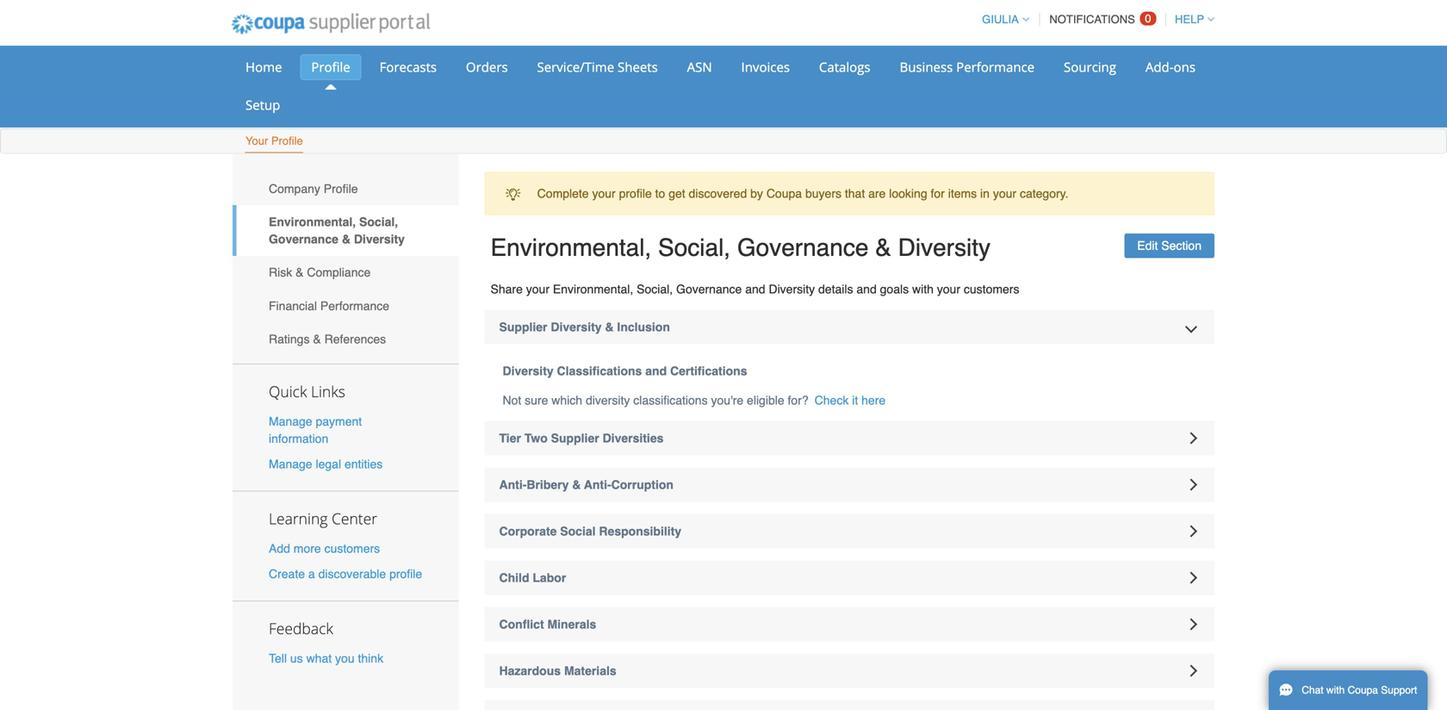 Task type: describe. For each thing, give the bounding box(es) containing it.
sure
[[525, 393, 548, 407]]

edit
[[1138, 239, 1158, 253]]

by
[[751, 187, 763, 201]]

risk
[[269, 266, 292, 279]]

service/time sheets link
[[526, 54, 669, 80]]

add-
[[1146, 58, 1174, 76]]

get
[[669, 187, 686, 201]]

hazardous
[[499, 664, 561, 678]]

tier two supplier diversities
[[499, 431, 664, 445]]

diversity left details
[[769, 282, 815, 296]]

add more customers link
[[269, 542, 380, 555]]

tier
[[499, 431, 521, 445]]

anti-bribery & anti-corruption
[[499, 478, 674, 492]]

for?
[[788, 393, 809, 407]]

supplier diversity & inclusion heading
[[485, 310, 1215, 344]]

check it here link
[[815, 392, 886, 409]]

& inside the supplier diversity & inclusion dropdown button
[[605, 320, 614, 334]]

social
[[560, 524, 596, 538]]

goals
[[880, 282, 909, 296]]

1 vertical spatial profile
[[390, 567, 422, 581]]

diversity inside dropdown button
[[551, 320, 602, 334]]

your right share at the top left of the page
[[526, 282, 550, 296]]

section
[[1162, 239, 1202, 253]]

conflict minerals button
[[485, 607, 1215, 642]]

invoices
[[742, 58, 790, 76]]

anti-bribery & anti-corruption button
[[485, 467, 1215, 502]]

buyers
[[806, 187, 842, 201]]

your
[[246, 134, 268, 147]]

labor
[[533, 571, 566, 585]]

conflict minerals
[[499, 617, 597, 631]]

tier two supplier diversities button
[[485, 421, 1215, 455]]

& inside risk & compliance link
[[296, 266, 304, 279]]

forecasts link
[[368, 54, 448, 80]]

sourcing
[[1064, 58, 1117, 76]]

your profile
[[246, 134, 303, 147]]

anti-bribery & anti-corruption heading
[[485, 467, 1215, 502]]

invoices link
[[730, 54, 801, 80]]

information
[[269, 432, 329, 446]]

environmental, social, governance & diversity link
[[233, 205, 459, 256]]

asn link
[[676, 54, 724, 80]]

classifications
[[634, 393, 708, 407]]

tier two supplier diversities heading
[[485, 421, 1215, 455]]

inclusion
[[617, 320, 670, 334]]

ratings
[[269, 332, 310, 346]]

performance for financial performance
[[320, 299, 390, 313]]

entities
[[345, 457, 383, 471]]

child
[[499, 571, 529, 585]]

in
[[981, 187, 990, 201]]

diversities
[[603, 431, 664, 445]]

category.
[[1020, 187, 1069, 201]]

learning center
[[269, 508, 377, 529]]

profile inside 'alert'
[[619, 187, 652, 201]]

manage legal entities link
[[269, 457, 383, 471]]

help
[[1175, 13, 1205, 26]]

1 horizontal spatial customers
[[964, 282, 1020, 296]]

hazardous materials button
[[485, 654, 1215, 688]]

support
[[1382, 684, 1418, 696]]

& up the goals
[[876, 234, 892, 261]]

ratings & references
[[269, 332, 386, 346]]

child labor button
[[485, 561, 1215, 595]]

your right in
[[993, 187, 1017, 201]]

1 horizontal spatial and
[[746, 282, 766, 296]]

0 horizontal spatial customers
[[324, 542, 380, 555]]

business
[[900, 58, 953, 76]]

0 horizontal spatial with
[[912, 282, 934, 296]]

sheets
[[618, 58, 658, 76]]

learning
[[269, 508, 328, 529]]

governance up risk & compliance
[[269, 232, 339, 246]]

create a discoverable profile link
[[269, 567, 422, 581]]

that
[[845, 187, 865, 201]]

service/time sheets
[[537, 58, 658, 76]]

feedback
[[269, 618, 333, 638]]

it
[[852, 393, 858, 407]]

supplier inside dropdown button
[[551, 431, 599, 445]]

giulia
[[982, 13, 1019, 26]]

financial
[[269, 299, 317, 313]]

company profile
[[269, 182, 358, 195]]

service/time
[[537, 58, 614, 76]]

manage for manage legal entities
[[269, 457, 312, 471]]

diversity up risk & compliance link
[[354, 232, 405, 246]]

edit section link
[[1125, 233, 1215, 258]]

manage payment information link
[[269, 415, 362, 446]]

environmental, inside environmental, social, governance & diversity link
[[269, 215, 356, 229]]

manage for manage payment information
[[269, 415, 312, 428]]

setup
[[246, 96, 280, 114]]

your right the goals
[[937, 282, 961, 296]]

ratings & references link
[[233, 322, 459, 356]]

1 vertical spatial social,
[[658, 234, 731, 261]]

navigation containing notifications 0
[[975, 3, 1215, 36]]

responsibility
[[599, 524, 682, 538]]

compliance
[[307, 266, 371, 279]]

looking
[[889, 187, 928, 201]]

company
[[269, 182, 320, 195]]

what
[[306, 651, 332, 665]]

more
[[294, 542, 321, 555]]

certifications
[[670, 364, 747, 378]]

are
[[869, 187, 886, 201]]

share your environmental, social, governance and diversity details and goals with your customers
[[491, 282, 1020, 296]]

with inside the chat with coupa support button
[[1327, 684, 1345, 696]]

notifications 0
[[1050, 12, 1152, 26]]

child labor heading
[[485, 561, 1215, 595]]

supplier inside dropdown button
[[499, 320, 548, 334]]



Task type: locate. For each thing, give the bounding box(es) containing it.
1 horizontal spatial profile
[[619, 187, 652, 201]]

heading
[[485, 700, 1215, 710]]

social, down get
[[658, 234, 731, 261]]

home link
[[234, 54, 293, 80]]

chat
[[1302, 684, 1324, 696]]

governance up details
[[737, 234, 869, 261]]

coupa inside button
[[1348, 684, 1379, 696]]

1 vertical spatial profile
[[271, 134, 303, 147]]

environmental, social, governance & diversity
[[269, 215, 405, 246], [491, 234, 991, 261]]

risk & compliance
[[269, 266, 371, 279]]

profile left 'to' on the top left of page
[[619, 187, 652, 201]]

2 horizontal spatial and
[[857, 282, 877, 296]]

2 vertical spatial profile
[[324, 182, 358, 195]]

1 vertical spatial performance
[[320, 299, 390, 313]]

1 vertical spatial coupa
[[1348, 684, 1379, 696]]

supplier
[[499, 320, 548, 334], [551, 431, 599, 445]]

complete
[[537, 187, 589, 201]]

for
[[931, 187, 945, 201]]

environmental, social, governance & diversity up share your environmental, social, governance and diversity details and goals with your customers
[[491, 234, 991, 261]]

profile down "coupa supplier portal" image on the left top of page
[[311, 58, 350, 76]]

1 horizontal spatial coupa
[[1348, 684, 1379, 696]]

manage payment information
[[269, 415, 362, 446]]

& inside ratings & references link
[[313, 332, 321, 346]]

corporate social responsibility heading
[[485, 514, 1215, 548]]

quick links
[[269, 381, 345, 402]]

here
[[862, 393, 886, 407]]

hazardous materials
[[499, 664, 617, 678]]

tell
[[269, 651, 287, 665]]

anti- down tier
[[499, 478, 527, 492]]

0 vertical spatial coupa
[[767, 187, 802, 201]]

& left inclusion
[[605, 320, 614, 334]]

quick
[[269, 381, 307, 402]]

check
[[815, 393, 849, 407]]

diversity up sure
[[503, 364, 554, 378]]

navigation
[[975, 3, 1215, 36]]

1 anti- from the left
[[499, 478, 527, 492]]

forecasts
[[380, 58, 437, 76]]

2 vertical spatial social,
[[637, 282, 673, 296]]

diversity up classifications
[[551, 320, 602, 334]]

eligible
[[747, 393, 785, 407]]

financial performance
[[269, 299, 390, 313]]

not sure which diversity classifications you're eligible for? check it here
[[503, 393, 886, 407]]

performance up references
[[320, 299, 390, 313]]

coupa inside 'alert'
[[767, 187, 802, 201]]

0 horizontal spatial coupa
[[767, 187, 802, 201]]

1 horizontal spatial with
[[1327, 684, 1345, 696]]

a
[[308, 567, 315, 581]]

1 vertical spatial environmental,
[[491, 234, 652, 261]]

minerals
[[548, 617, 597, 631]]

profile right your
[[271, 134, 303, 147]]

corporate
[[499, 524, 557, 538]]

create a discoverable profile
[[269, 567, 422, 581]]

and left the goals
[[857, 282, 877, 296]]

profile for company profile
[[324, 182, 358, 195]]

conflict
[[499, 617, 544, 631]]

with right the goals
[[912, 282, 934, 296]]

details
[[819, 282, 853, 296]]

profile right the discoverable
[[390, 567, 422, 581]]

profile
[[619, 187, 652, 201], [390, 567, 422, 581]]

0 horizontal spatial anti-
[[499, 478, 527, 492]]

performance inside 'business performance' link
[[957, 58, 1035, 76]]

governance up certifications
[[676, 282, 742, 296]]

complete your profile to get discovered by coupa buyers that are looking for items in your category.
[[537, 187, 1069, 201]]

environmental, up supplier diversity & inclusion
[[553, 282, 634, 296]]

supplier down share at the top left of the page
[[499, 320, 548, 334]]

0 vertical spatial profile
[[311, 58, 350, 76]]

help link
[[1168, 13, 1215, 26]]

catalogs link
[[808, 54, 882, 80]]

0 horizontal spatial performance
[[320, 299, 390, 313]]

0 vertical spatial social,
[[359, 215, 398, 229]]

coupa right by
[[767, 187, 802, 201]]

1 horizontal spatial supplier
[[551, 431, 599, 445]]

us
[[290, 651, 303, 665]]

with right chat
[[1327, 684, 1345, 696]]

1 vertical spatial customers
[[324, 542, 380, 555]]

supplier down which
[[551, 431, 599, 445]]

& inside environmental, social, governance & diversity
[[342, 232, 351, 246]]

setup link
[[234, 92, 292, 118]]

manage down information
[[269, 457, 312, 471]]

manage
[[269, 415, 312, 428], [269, 457, 312, 471]]

0 vertical spatial customers
[[964, 282, 1020, 296]]

1 vertical spatial supplier
[[551, 431, 599, 445]]

tell us what you think
[[269, 651, 384, 665]]

1 vertical spatial with
[[1327, 684, 1345, 696]]

0 vertical spatial supplier
[[499, 320, 548, 334]]

1 horizontal spatial environmental, social, governance & diversity
[[491, 234, 991, 261]]

not
[[503, 393, 522, 407]]

& right ratings
[[313, 332, 321, 346]]

0 horizontal spatial environmental, social, governance & diversity
[[269, 215, 405, 246]]

bribery
[[527, 478, 569, 492]]

to
[[655, 187, 665, 201]]

and up "classifications"
[[646, 364, 667, 378]]

supplier diversity & inclusion
[[499, 320, 670, 334]]

manage inside manage payment information
[[269, 415, 312, 428]]

0 vertical spatial profile
[[619, 187, 652, 201]]

corporate social responsibility
[[499, 524, 682, 538]]

complete your profile to get discovered by coupa buyers that are looking for items in your category. alert
[[485, 172, 1215, 215]]

think
[[358, 651, 384, 665]]

& right risk
[[296, 266, 304, 279]]

profile for your profile
[[271, 134, 303, 147]]

environmental, social, governance & diversity up compliance
[[269, 215, 405, 246]]

you're
[[711, 393, 744, 407]]

governance
[[269, 232, 339, 246], [737, 234, 869, 261], [676, 282, 742, 296]]

0 horizontal spatial and
[[646, 364, 667, 378]]

manage legal entities
[[269, 457, 383, 471]]

links
[[311, 381, 345, 402]]

center
[[332, 508, 377, 529]]

your right complete on the left of page
[[592, 187, 616, 201]]

anti- up corporate social responsibility
[[584, 478, 611, 492]]

conflict minerals heading
[[485, 607, 1215, 642]]

performance inside financial performance link
[[320, 299, 390, 313]]

performance for business performance
[[957, 58, 1035, 76]]

corporate social responsibility button
[[485, 514, 1215, 548]]

& right the bribery at the left bottom of page
[[572, 478, 581, 492]]

& up risk & compliance link
[[342, 232, 351, 246]]

references
[[324, 332, 386, 346]]

your
[[592, 187, 616, 201], [993, 187, 1017, 201], [526, 282, 550, 296], [937, 282, 961, 296]]

coupa supplier portal image
[[220, 3, 442, 46]]

child labor
[[499, 571, 566, 585]]

items
[[948, 187, 977, 201]]

legal
[[316, 457, 341, 471]]

profile link
[[300, 54, 362, 80]]

orders
[[466, 58, 508, 76]]

1 horizontal spatial anti-
[[584, 478, 611, 492]]

risk & compliance link
[[233, 256, 459, 289]]

performance down giulia
[[957, 58, 1035, 76]]

and
[[746, 282, 766, 296], [857, 282, 877, 296], [646, 364, 667, 378]]

0 vertical spatial performance
[[957, 58, 1035, 76]]

sourcing link
[[1053, 54, 1128, 80]]

orders link
[[455, 54, 519, 80]]

edit section
[[1138, 239, 1202, 253]]

your profile link
[[245, 131, 304, 153]]

1 vertical spatial manage
[[269, 457, 312, 471]]

hazardous materials heading
[[485, 654, 1215, 688]]

2 anti- from the left
[[584, 478, 611, 492]]

and left details
[[746, 282, 766, 296]]

giulia link
[[975, 13, 1029, 26]]

environmental, down complete on the left of page
[[491, 234, 652, 261]]

0 vertical spatial environmental,
[[269, 215, 356, 229]]

social, down company profile link
[[359, 215, 398, 229]]

2 manage from the top
[[269, 457, 312, 471]]

0 horizontal spatial profile
[[390, 567, 422, 581]]

environmental, down company profile
[[269, 215, 356, 229]]

2 vertical spatial environmental,
[[553, 282, 634, 296]]

profile
[[311, 58, 350, 76], [271, 134, 303, 147], [324, 182, 358, 195]]

&
[[342, 232, 351, 246], [876, 234, 892, 261], [296, 266, 304, 279], [605, 320, 614, 334], [313, 332, 321, 346], [572, 478, 581, 492]]

social, up inclusion
[[637, 282, 673, 296]]

1 manage from the top
[[269, 415, 312, 428]]

chat with coupa support
[[1302, 684, 1418, 696]]

add more customers
[[269, 542, 380, 555]]

diversity classifications and certifications
[[503, 364, 747, 378]]

corruption
[[611, 478, 674, 492]]

1 horizontal spatial performance
[[957, 58, 1035, 76]]

& inside 'anti-bribery & anti-corruption' dropdown button
[[572, 478, 581, 492]]

coupa left support
[[1348, 684, 1379, 696]]

social, inside environmental, social, governance & diversity
[[359, 215, 398, 229]]

0 vertical spatial manage
[[269, 415, 312, 428]]

manage up information
[[269, 415, 312, 428]]

profile up environmental, social, governance & diversity link at the left top of the page
[[324, 182, 358, 195]]

diversity
[[586, 393, 630, 407]]

0 vertical spatial with
[[912, 282, 934, 296]]

discoverable
[[318, 567, 386, 581]]

create
[[269, 567, 305, 581]]

diversity down for
[[898, 234, 991, 261]]

add-ons link
[[1135, 54, 1207, 80]]

0 horizontal spatial supplier
[[499, 320, 548, 334]]

company profile link
[[233, 172, 459, 205]]



Task type: vqa. For each thing, say whether or not it's contained in the screenshot.
FINANCIAL
yes



